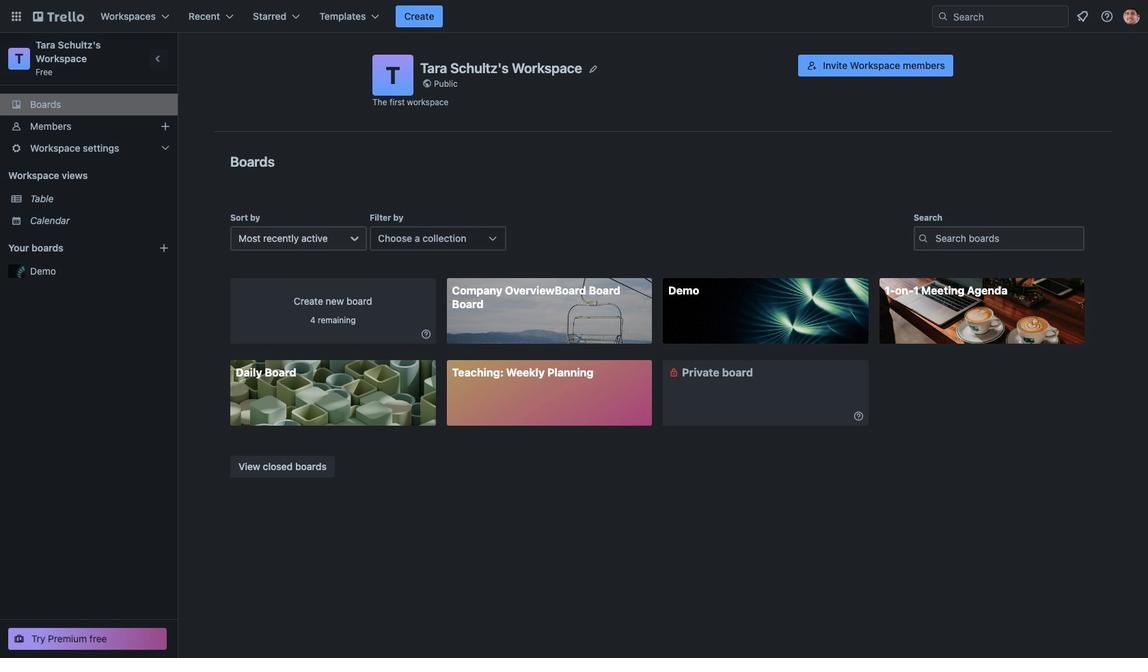 Task type: locate. For each thing, give the bounding box(es) containing it.
primary element
[[0, 0, 1148, 33]]

1 vertical spatial sm image
[[852, 409, 866, 423]]

Search field
[[932, 5, 1069, 27]]

1 horizontal spatial sm image
[[852, 409, 866, 423]]

0 horizontal spatial sm image
[[419, 327, 433, 341]]

sm image
[[419, 327, 433, 341], [852, 409, 866, 423]]

0 notifications image
[[1074, 8, 1091, 25]]

back to home image
[[33, 5, 84, 27]]

0 vertical spatial sm image
[[419, 327, 433, 341]]



Task type: vqa. For each thing, say whether or not it's contained in the screenshot.
Add a list
no



Task type: describe. For each thing, give the bounding box(es) containing it.
open information menu image
[[1100, 10, 1114, 23]]

your boards with 1 items element
[[8, 240, 138, 256]]

workspace navigation collapse icon image
[[149, 49, 168, 68]]

james peterson (jamespeterson93) image
[[1124, 8, 1140, 25]]

search image
[[938, 11, 949, 22]]

Search boards text field
[[914, 226, 1085, 251]]

add board image
[[159, 243, 170, 254]]

sm image
[[667, 366, 681, 379]]



